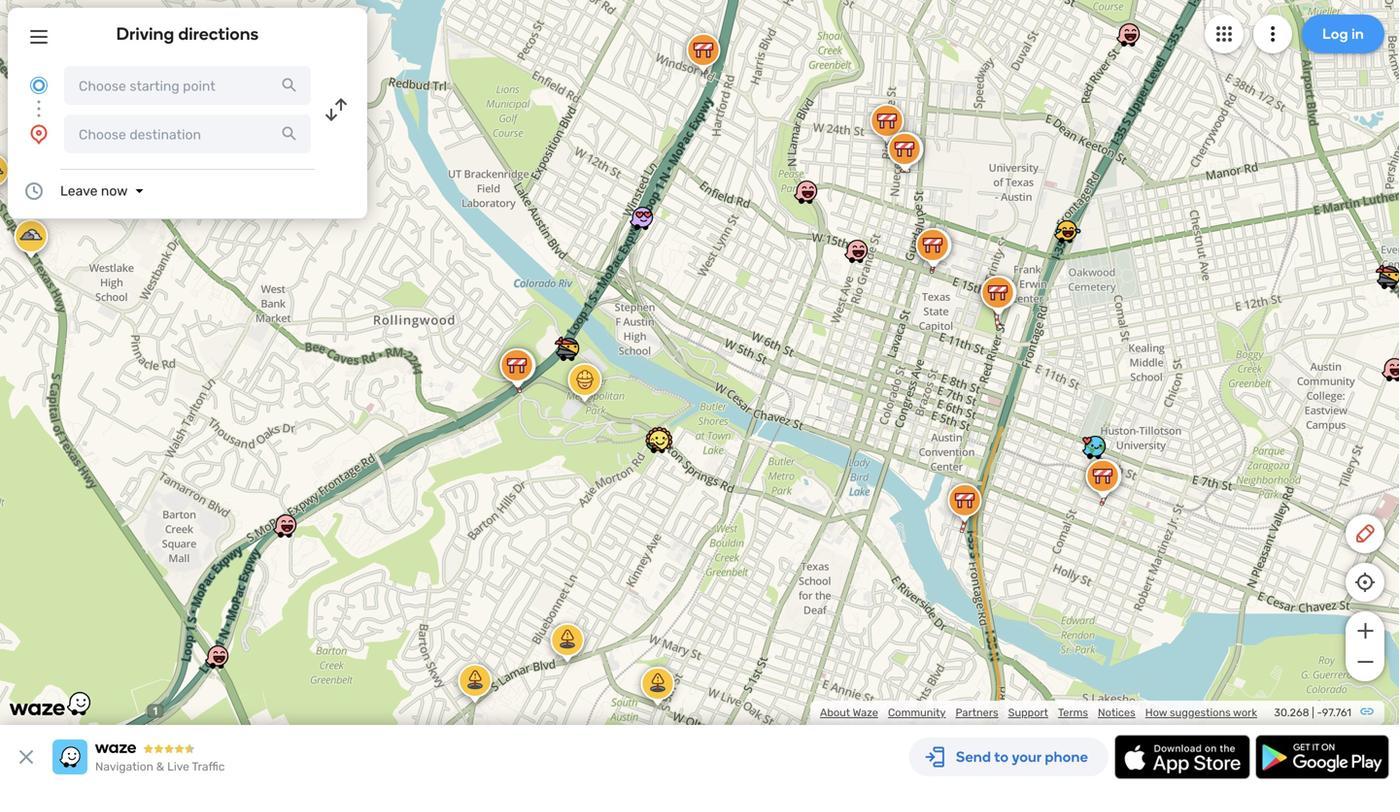 Task type: describe. For each thing, give the bounding box(es) containing it.
|
[[1312, 707, 1315, 720]]

driving directions
[[116, 23, 259, 44]]

traffic
[[192, 761, 225, 774]]

about waze community partners support terms notices how suggestions work
[[820, 707, 1257, 720]]

community
[[888, 707, 946, 720]]

zoom out image
[[1353, 651, 1377, 674]]

-
[[1317, 707, 1322, 720]]

97.761
[[1322, 707, 1352, 720]]

now
[[101, 183, 128, 199]]

about waze link
[[820, 707, 878, 720]]

waze
[[853, 707, 878, 720]]

live
[[167, 761, 189, 774]]

leave now
[[60, 183, 128, 199]]

terms link
[[1058, 707, 1088, 720]]

work
[[1233, 707, 1257, 720]]

navigation
[[95, 761, 153, 774]]



Task type: locate. For each thing, give the bounding box(es) containing it.
30.268 | -97.761
[[1274, 707, 1352, 720]]

Choose starting point text field
[[64, 66, 311, 105]]

&
[[156, 761, 164, 774]]

link image
[[1359, 704, 1375, 720]]

notices link
[[1098, 707, 1136, 720]]

driving
[[116, 23, 174, 44]]

how
[[1145, 707, 1167, 720]]

support
[[1008, 707, 1048, 720]]

pencil image
[[1354, 523, 1377, 546]]

Choose destination text field
[[64, 115, 311, 154]]

suggestions
[[1170, 707, 1231, 720]]

how suggestions work link
[[1145, 707, 1257, 720]]

leave
[[60, 183, 98, 199]]

clock image
[[22, 180, 46, 203]]

navigation & live traffic
[[95, 761, 225, 774]]

zoom in image
[[1353, 620, 1377, 643]]

30.268
[[1274, 707, 1309, 720]]

partners
[[956, 707, 999, 720]]

about
[[820, 707, 850, 720]]

community link
[[888, 707, 946, 720]]

current location image
[[27, 74, 51, 97]]

partners link
[[956, 707, 999, 720]]

notices
[[1098, 707, 1136, 720]]

support link
[[1008, 707, 1048, 720]]

terms
[[1058, 707, 1088, 720]]

directions
[[178, 23, 259, 44]]

x image
[[15, 746, 38, 770]]

location image
[[27, 122, 51, 146]]



Task type: vqa. For each thing, say whether or not it's contained in the screenshot.
'Partners' link
yes



